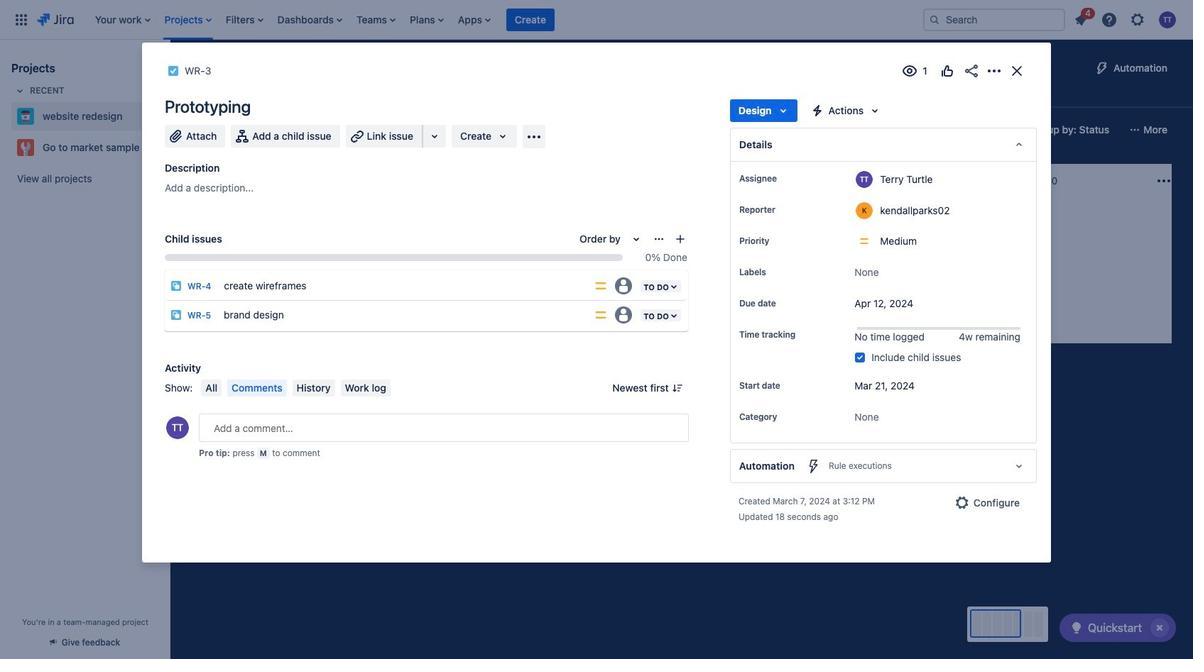 Task type: vqa. For each thing, say whether or not it's contained in the screenshot.
Search 'field'
yes



Task type: describe. For each thing, give the bounding box(es) containing it.
vote options: no one has voted for this issue yet. image
[[939, 63, 956, 80]]

reporter pin to top. only you can see pinned fields. image
[[778, 205, 790, 216]]

Add a comment… field
[[199, 414, 689, 443]]

add people image
[[365, 121, 382, 139]]

task image for high image at the top left
[[200, 242, 212, 253]]

2 priority: medium image from the top
[[594, 308, 608, 323]]

medium image
[[554, 242, 565, 253]]

close image
[[1009, 63, 1026, 80]]

automation image
[[1094, 60, 1111, 77]]

copy link to issue image
[[208, 65, 220, 76]]

check image
[[1068, 620, 1085, 637]]

more information about terry turtle image
[[856, 171, 873, 188]]

1 horizontal spatial list
[[1068, 5, 1185, 32]]

actions image
[[986, 63, 1003, 80]]

show subtasks image
[[836, 284, 853, 301]]

dismiss quickstart image
[[1149, 617, 1171, 640]]

0 vertical spatial task image
[[168, 65, 179, 77]]

more information about kendallparks02 image
[[856, 202, 873, 220]]

search image
[[929, 14, 941, 25]]

issue actions image
[[653, 234, 665, 245]]

Search field
[[923, 8, 1066, 31]]

issue type: sub-task image for 2nd priority: medium icon
[[170, 310, 182, 321]]

Search board text field
[[189, 120, 297, 140]]

1 priority: medium image from the top
[[594, 279, 608, 293]]



Task type: locate. For each thing, give the bounding box(es) containing it.
high image
[[354, 242, 365, 253]]

0 horizontal spatial task image
[[168, 65, 179, 77]]

tab
[[249, 82, 283, 108]]

dialog
[[142, 43, 1051, 564]]

issue type: sub-task image
[[170, 281, 182, 292], [170, 310, 182, 321]]

terry turtle image
[[950, 259, 968, 276]]

menu bar
[[198, 380, 393, 397]]

list item
[[91, 0, 155, 39], [160, 0, 216, 39], [222, 0, 268, 39], [273, 0, 347, 39], [352, 0, 400, 39], [406, 0, 448, 39], [454, 0, 495, 39], [506, 0, 555, 39], [1068, 5, 1095, 31]]

link web pages and more image
[[426, 128, 443, 145]]

None search field
[[923, 8, 1066, 31]]

banner
[[0, 0, 1193, 40]]

priority: medium image
[[594, 279, 608, 293], [594, 308, 608, 323]]

due date: 20 march 2024 image
[[604, 260, 615, 271]]

details element
[[730, 128, 1037, 162]]

1 vertical spatial priority: medium image
[[594, 308, 608, 323]]

create child image
[[675, 234, 686, 245]]

task image
[[168, 65, 179, 77], [200, 242, 212, 253], [601, 278, 612, 290]]

1 issue type: sub-task image from the top
[[170, 281, 182, 292]]

2 vertical spatial task image
[[601, 278, 612, 290]]

0 horizontal spatial list
[[88, 0, 912, 39]]

due date pin to top. only you can see pinned fields. image
[[779, 298, 791, 310]]

assignee pin to top. only you can see pinned fields. image
[[780, 173, 791, 185]]

collapse recent projects image
[[11, 82, 28, 99]]

primary element
[[9, 0, 912, 39]]

tab list
[[179, 82, 949, 108]]

1 horizontal spatial task image
[[200, 242, 212, 253]]

2 horizontal spatial task image
[[601, 278, 612, 290]]

task image
[[401, 242, 412, 253]]

1 vertical spatial issue type: sub-task image
[[170, 310, 182, 321]]

medium image
[[754, 278, 766, 290]]

add app image
[[526, 128, 543, 145]]

list
[[88, 0, 912, 39], [1068, 5, 1185, 32]]

2 issue type: sub-task image from the top
[[170, 310, 182, 321]]

0 vertical spatial priority: medium image
[[594, 279, 608, 293]]

labels pin to top. only you can see pinned fields. image
[[769, 267, 781, 278]]

1 vertical spatial task image
[[200, 242, 212, 253]]

task image for medium icon at the top right of the page
[[601, 278, 612, 290]]

automation element
[[730, 450, 1037, 484]]

0 vertical spatial issue type: sub-task image
[[170, 281, 182, 292]]

issue type: sub-task image for second priority: medium icon from the bottom of the page
[[170, 281, 182, 292]]

due date: 20 march 2024 image
[[604, 260, 615, 271]]

jira image
[[37, 11, 74, 28], [37, 11, 74, 28]]



